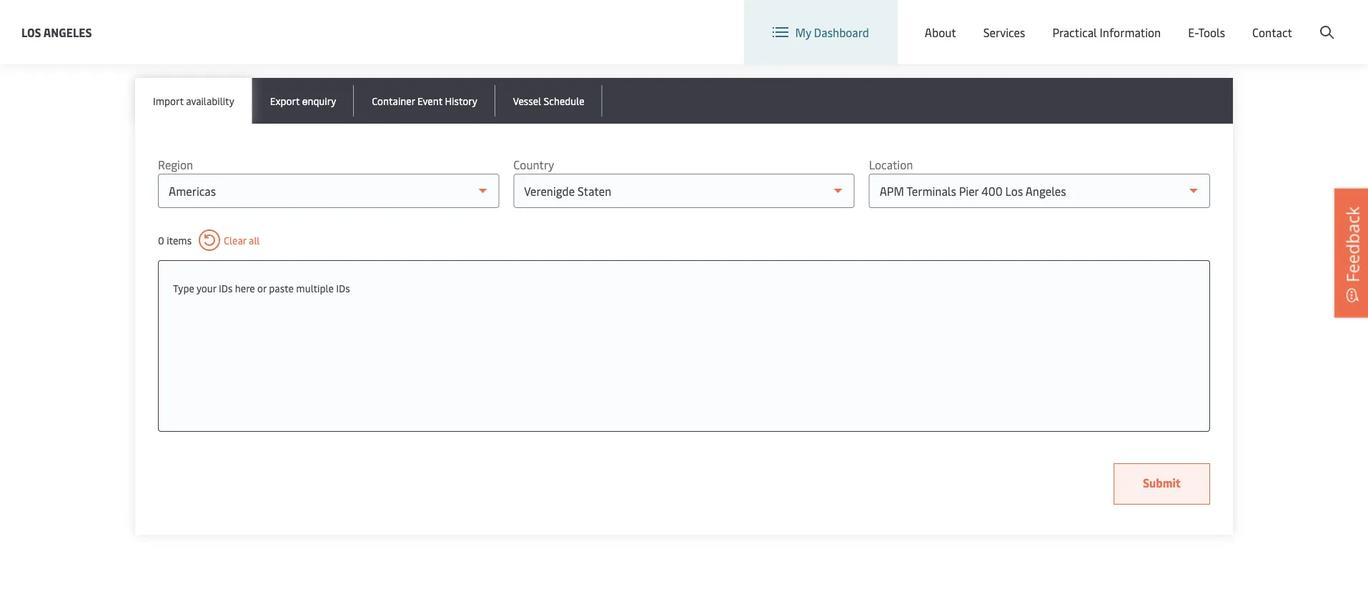 Task type: describe. For each thing, give the bounding box(es) containing it.
tools
[[1198, 24, 1225, 40]]

type
[[173, 281, 194, 295]]

clear all button
[[199, 229, 260, 251]]

contact button
[[1252, 0, 1293, 64]]

schedule
[[544, 94, 585, 107]]

los angeles
[[21, 24, 92, 40]]

/
[[1256, 13, 1261, 29]]

my
[[796, 24, 811, 40]]

container
[[372, 94, 415, 107]]

your
[[197, 281, 216, 295]]

import
[[153, 94, 184, 107]]

practical information button
[[1053, 0, 1161, 64]]

about button
[[925, 0, 956, 64]]

global menu button
[[1061, 0, 1172, 43]]

switch location
[[966, 13, 1047, 29]]

submit button
[[1114, 463, 1210, 505]]

login / create account
[[1226, 13, 1341, 29]]

paste
[[269, 281, 294, 295]]

dashboard
[[814, 24, 869, 40]]

1 ids from the left
[[219, 281, 233, 295]]

create
[[1263, 13, 1297, 29]]

0 items
[[158, 233, 192, 247]]

clear all
[[224, 233, 260, 247]]

global
[[1093, 13, 1126, 29]]

submit
[[1143, 475, 1181, 490]]

2 ids from the left
[[336, 281, 350, 295]]

practical
[[1053, 24, 1097, 40]]

export еnquiry
[[270, 94, 336, 107]]

type your ids here or paste multiple ids
[[173, 281, 350, 295]]

vessel
[[513, 94, 541, 107]]

country
[[514, 157, 554, 172]]

multiple
[[296, 281, 334, 295]]

my dashboard button
[[773, 0, 869, 64]]

items
[[167, 233, 192, 247]]

tab list containing import availability
[[135, 78, 1233, 124]]

vessel schedule button
[[495, 78, 602, 124]]

services
[[983, 24, 1025, 40]]

contact
[[1252, 24, 1293, 40]]

location inside button
[[1003, 13, 1047, 29]]

import availability button
[[135, 78, 252, 124]]

los angeles link
[[21, 23, 92, 41]]

login
[[1226, 13, 1253, 29]]

export еnquiry button
[[252, 78, 354, 124]]



Task type: locate. For each thing, give the bounding box(es) containing it.
e-tools button
[[1188, 0, 1225, 64]]

menu
[[1128, 13, 1158, 29]]

0 horizontal spatial location
[[869, 157, 913, 172]]

here
[[235, 281, 255, 295]]

ids right multiple
[[336, 281, 350, 295]]

or
[[257, 281, 267, 295]]

los
[[21, 24, 41, 40]]

global menu
[[1093, 13, 1158, 29]]

angeles
[[43, 24, 92, 40]]

container event history button
[[354, 78, 495, 124]]

account
[[1299, 13, 1341, 29]]

container event history
[[372, 94, 477, 107]]

availability
[[186, 94, 234, 107]]

tab list
[[135, 78, 1233, 124]]

import availability
[[153, 94, 234, 107]]

e-
[[1188, 24, 1198, 40]]

feedback
[[1341, 206, 1364, 282]]

login / create account link
[[1199, 0, 1341, 42]]

region
[[158, 157, 193, 172]]

0 horizontal spatial ids
[[219, 281, 233, 295]]

location
[[1003, 13, 1047, 29], [869, 157, 913, 172]]

vessel schedule
[[513, 94, 585, 107]]

my dashboard
[[796, 24, 869, 40]]

information
[[1100, 24, 1161, 40]]

about
[[925, 24, 956, 40]]

practical information
[[1053, 24, 1161, 40]]

e-tools
[[1188, 24, 1225, 40]]

1 vertical spatial location
[[869, 157, 913, 172]]

export
[[270, 94, 300, 107]]

services button
[[983, 0, 1025, 64]]

ids
[[219, 281, 233, 295], [336, 281, 350, 295]]

ids right your on the left of page
[[219, 281, 233, 295]]

0 vertical spatial location
[[1003, 13, 1047, 29]]

1 horizontal spatial location
[[1003, 13, 1047, 29]]

switch
[[966, 13, 1000, 29]]

1 horizontal spatial ids
[[336, 281, 350, 295]]

switch location button
[[943, 13, 1047, 29]]

0
[[158, 233, 164, 247]]

clear
[[224, 233, 246, 247]]

еnquiry
[[302, 94, 336, 107]]

all
[[249, 233, 260, 247]]

event
[[417, 94, 442, 107]]

feedback button
[[1335, 189, 1368, 317]]

history
[[445, 94, 477, 107]]



Task type: vqa. For each thing, say whether or not it's contained in the screenshot.
the rightmost OFFER
no



